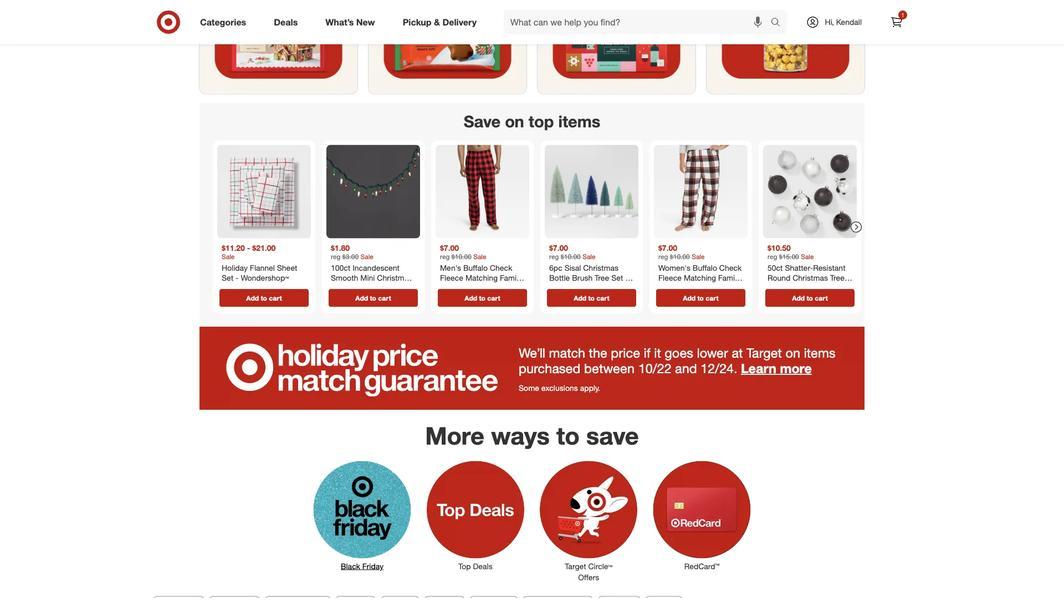 Task type: locate. For each thing, give the bounding box(es) containing it.
5 cart from the left
[[706, 294, 719, 302]]

target inside we'll match the price if it goes lower at target on items purchased between 10/22 and 12/24.
[[747, 345, 782, 361]]

circle™
[[588, 562, 613, 572]]

1 horizontal spatial $7.00 reg $10.00 sale
[[659, 243, 705, 261]]

1 horizontal spatial set
[[612, 273, 623, 283]]

0 horizontal spatial target
[[565, 562, 586, 572]]

kendall
[[836, 17, 862, 27]]

1 horizontal spatial deals
[[473, 562, 493, 572]]

0 horizontal spatial wondershop™
[[241, 273, 289, 283]]

1 $7.00 reg $10.00 sale from the left
[[440, 243, 487, 261]]

2 $7.00 reg $10.00 sale from the left
[[659, 243, 705, 261]]

1 sale from the left
[[222, 253, 235, 261]]

3 reg from the left
[[549, 253, 559, 261]]

1 add from the left
[[246, 294, 259, 302]]

it
[[654, 345, 661, 361]]

add to cart for men's buffalo check fleece matching family pajama pants - wondershop™ red image add to cart button
[[465, 294, 500, 302]]

6 add to cart from the left
[[792, 294, 828, 302]]

tree
[[595, 273, 609, 283]]

3 add to cart from the left
[[465, 294, 500, 302]]

sale inside $10.50 reg $15.00 sale
[[801, 253, 814, 261]]

goes
[[665, 345, 694, 361]]

reg
[[331, 253, 341, 261], [440, 253, 450, 261], [549, 253, 559, 261], [659, 253, 668, 261], [768, 253, 778, 261]]

1 vertical spatial items
[[804, 345, 836, 361]]

match
[[549, 345, 585, 361]]

deals inside deals link
[[274, 17, 298, 27]]

2 add to cart button from the left
[[329, 289, 418, 307]]

3 $10.00 from the left
[[670, 253, 690, 261]]

add
[[246, 294, 259, 302], [356, 294, 368, 302], [465, 294, 477, 302], [574, 294, 587, 302], [683, 294, 696, 302], [792, 294, 805, 302]]

wondershop™ down $21.00
[[241, 273, 289, 283]]

some exclusions apply.
[[519, 383, 600, 393]]

1 reg from the left
[[331, 253, 341, 261]]

deals right top
[[473, 562, 493, 572]]

2 reg from the left
[[440, 253, 450, 261]]

top
[[459, 562, 471, 572]]

1 add to cart button from the left
[[220, 289, 309, 307]]

4 add from the left
[[574, 294, 587, 302]]

$21.00
[[252, 243, 276, 253]]

5 sale from the left
[[692, 253, 705, 261]]

6 add from the left
[[792, 294, 805, 302]]

1 horizontal spatial $7.00
[[549, 243, 568, 253]]

100ct incandescent smooth mini christmas string lights red/green/white with green wire - wondershop™ image
[[327, 145, 420, 239]]

on right learn
[[786, 345, 801, 361]]

0 horizontal spatial $7.00 reg $10.00 sale
[[440, 243, 487, 261]]

1 vertical spatial deals
[[473, 562, 493, 572]]

0 vertical spatial on
[[505, 112, 524, 131]]

What can we help you find? suggestions appear below search field
[[504, 10, 774, 34]]

3 sale from the left
[[474, 253, 487, 261]]

2 cart from the left
[[378, 294, 391, 302]]

target up "offers"
[[565, 562, 586, 572]]

cart for 100ct incandescent smooth mini christmas string lights red/green/white with green wire - wondershop™ 'image' add to cart button
[[378, 294, 391, 302]]

wondershop™
[[241, 273, 289, 283], [549, 283, 598, 292]]

target right the at
[[747, 345, 782, 361]]

2 sale from the left
[[361, 253, 374, 261]]

1 horizontal spatial wondershop™
[[549, 283, 598, 292]]

cart for add to cart button corresponding to holiday flannel sheet set - wondershop™ image
[[269, 294, 282, 302]]

1 $7.00 from the left
[[440, 243, 459, 253]]

0 horizontal spatial $10.00
[[452, 253, 472, 261]]

learn more
[[741, 361, 812, 377]]

0 vertical spatial deals
[[274, 17, 298, 27]]

$7.00 reg $10.00 sale
[[440, 243, 487, 261], [659, 243, 705, 261]]

add to cart button
[[220, 289, 309, 307], [329, 289, 418, 307], [438, 289, 527, 307], [547, 289, 636, 307], [656, 289, 746, 307], [766, 289, 855, 307]]

set right tree
[[612, 273, 623, 283]]

set down $11.20
[[222, 273, 233, 283]]

more
[[780, 361, 812, 377]]

items inside the carousel region
[[559, 112, 601, 131]]

2 horizontal spatial $10.00
[[670, 253, 690, 261]]

2 horizontal spatial $7.00
[[659, 243, 678, 253]]

on
[[505, 112, 524, 131], [786, 345, 801, 361]]

add to cart for 100ct incandescent smooth mini christmas string lights red/green/white with green wire - wondershop™ 'image' add to cart button
[[356, 294, 391, 302]]

add to cart button for men's buffalo check fleece matching family pajama pants - wondershop™ red image
[[438, 289, 527, 307]]

to for 6pc sisal christmas bottle brush tree set - wondershop™ image add to cart button
[[588, 294, 595, 302]]

add to cart
[[246, 294, 282, 302], [356, 294, 391, 302], [465, 294, 500, 302], [574, 294, 610, 302], [683, 294, 719, 302], [792, 294, 828, 302]]

cart for 6pc sisal christmas bottle brush tree set - wondershop™ image add to cart button
[[597, 294, 610, 302]]

$7.00
[[440, 243, 459, 253], [549, 243, 568, 253], [659, 243, 678, 253]]

2 horizontal spatial -
[[625, 273, 628, 283]]

sale for 100ct incandescent smooth mini christmas string lights red/green/white with green wire - wondershop™ 'image'
[[361, 253, 374, 261]]

1 horizontal spatial items
[[804, 345, 836, 361]]

add to cart for women's buffalo check fleece matching family pajama pants - wondershop™ black image on the right top of the page add to cart button
[[683, 294, 719, 302]]

0 horizontal spatial on
[[505, 112, 524, 131]]

$7.00 reg $10.00 sale 6pc sisal christmas bottle brush tree set - wondershop™
[[549, 243, 628, 292]]

some
[[519, 383, 539, 393]]

$7.00 reg $10.00 sale for women's buffalo check fleece matching family pajama pants - wondershop™ black image on the right top of the page
[[659, 243, 705, 261]]

-
[[247, 243, 250, 253], [236, 273, 239, 283], [625, 273, 628, 283]]

1 horizontal spatial on
[[786, 345, 801, 361]]

1 set from the left
[[222, 273, 233, 283]]

10/22
[[638, 361, 672, 377]]

4 add to cart from the left
[[574, 294, 610, 302]]

deals
[[274, 17, 298, 27], [473, 562, 493, 572]]

4 sale from the left
[[583, 253, 596, 261]]

to for men's buffalo check fleece matching family pajama pants - wondershop™ red image add to cart button
[[479, 294, 486, 302]]

1 vertical spatial target
[[565, 562, 586, 572]]

1 horizontal spatial target
[[747, 345, 782, 361]]

to for add to cart button for 50ct shatter-resistant round christmas tree ornament set - wondershop™ image
[[807, 294, 813, 302]]

set
[[222, 273, 233, 283], [612, 273, 623, 283]]

6 sale from the left
[[801, 253, 814, 261]]

wondershop™ inside $7.00 reg $10.00 sale 6pc sisal christmas bottle brush tree set - wondershop™
[[549, 283, 598, 292]]

$7.00 inside $7.00 reg $10.00 sale 6pc sisal christmas bottle brush tree set - wondershop™
[[549, 243, 568, 253]]

- left flannel on the top left of the page
[[236, 273, 239, 283]]

reg for 50ct shatter-resistant round christmas tree ornament set - wondershop™ image
[[768, 253, 778, 261]]

2 set from the left
[[612, 273, 623, 283]]

$3.00
[[343, 253, 359, 261]]

reg for women's buffalo check fleece matching family pajama pants - wondershop™ black image on the right top of the page
[[659, 253, 668, 261]]

$10.50 reg $15.00 sale
[[768, 243, 814, 261]]

2 add from the left
[[356, 294, 368, 302]]

hi, kendall
[[825, 17, 862, 27]]

pickup
[[403, 17, 432, 27]]

0 horizontal spatial items
[[559, 112, 601, 131]]

friday
[[362, 562, 384, 572]]

carousel region
[[200, 103, 865, 327]]

1 $10.00 from the left
[[452, 253, 472, 261]]

4 cart from the left
[[597, 294, 610, 302]]

5 add to cart from the left
[[683, 294, 719, 302]]

0 vertical spatial items
[[559, 112, 601, 131]]

reg inside $7.00 reg $10.00 sale 6pc sisal christmas bottle brush tree set - wondershop™
[[549, 253, 559, 261]]

$10.00 for men's buffalo check fleece matching family pajama pants - wondershop™ red image
[[452, 253, 472, 261]]

3 add from the left
[[465, 294, 477, 302]]

sale inside $1.80 reg $3.00 sale
[[361, 253, 374, 261]]

3 $7.00 from the left
[[659, 243, 678, 253]]

1 add to cart from the left
[[246, 294, 282, 302]]

0 horizontal spatial deals
[[274, 17, 298, 27]]

save on top items
[[464, 112, 601, 131]]

pickup & delivery link
[[393, 10, 491, 34]]

0 horizontal spatial $7.00
[[440, 243, 459, 253]]

2 $10.00 from the left
[[561, 253, 581, 261]]

1 cart from the left
[[269, 294, 282, 302]]

add to cart for add to cart button corresponding to holiday flannel sheet set - wondershop™ image
[[246, 294, 282, 302]]

top
[[529, 112, 554, 131]]

items
[[559, 112, 601, 131], [804, 345, 836, 361]]

2 $7.00 from the left
[[549, 243, 568, 253]]

2 add to cart from the left
[[356, 294, 391, 302]]

wondershop™ down the sisal at the right
[[549, 283, 598, 292]]

sale
[[222, 253, 235, 261], [361, 253, 374, 261], [474, 253, 487, 261], [583, 253, 596, 261], [692, 253, 705, 261], [801, 253, 814, 261]]

5 add from the left
[[683, 294, 696, 302]]

sisal
[[565, 263, 581, 273]]

deals left what's
[[274, 17, 298, 27]]

4 add to cart button from the left
[[547, 289, 636, 307]]

reg inside $10.50 reg $15.00 sale
[[768, 253, 778, 261]]

to
[[261, 294, 267, 302], [370, 294, 376, 302], [479, 294, 486, 302], [588, 294, 595, 302], [698, 294, 704, 302], [807, 294, 813, 302], [557, 421, 580, 451]]

4 reg from the left
[[659, 253, 668, 261]]

- left $21.00
[[247, 243, 250, 253]]

6 cart from the left
[[815, 294, 828, 302]]

5 add to cart button from the left
[[656, 289, 746, 307]]

5 reg from the left
[[768, 253, 778, 261]]

if
[[644, 345, 651, 361]]

cart
[[269, 294, 282, 302], [378, 294, 391, 302], [487, 294, 500, 302], [597, 294, 610, 302], [706, 294, 719, 302], [815, 294, 828, 302]]

3 add to cart button from the left
[[438, 289, 527, 307]]

pickup & delivery
[[403, 17, 477, 27]]

and
[[675, 361, 697, 377]]

add to cart button for women's buffalo check fleece matching family pajama pants - wondershop™ black image on the right top of the page
[[656, 289, 746, 307]]

black friday link
[[306, 459, 419, 572]]

$10.00
[[452, 253, 472, 261], [561, 253, 581, 261], [670, 253, 690, 261]]

reg inside $1.80 reg $3.00 sale
[[331, 253, 341, 261]]

&
[[434, 17, 440, 27]]

6pc
[[549, 263, 563, 273]]

on left top
[[505, 112, 524, 131]]

0 horizontal spatial set
[[222, 273, 233, 283]]

3 cart from the left
[[487, 294, 500, 302]]

redcard™ link
[[645, 459, 759, 572]]

apply.
[[580, 383, 600, 393]]

add to cart button for holiday flannel sheet set - wondershop™ image
[[220, 289, 309, 307]]

categories link
[[191, 10, 260, 34]]

add for men's buffalo check fleece matching family pajama pants - wondershop™ red image
[[465, 294, 477, 302]]

6 add to cart button from the left
[[766, 289, 855, 307]]

1 vertical spatial on
[[786, 345, 801, 361]]

1 horizontal spatial $10.00
[[561, 253, 581, 261]]

lower
[[697, 345, 728, 361]]

more ways to save
[[425, 421, 639, 451]]

learn
[[741, 361, 777, 377]]

add for women's buffalo check fleece matching family pajama pants - wondershop™ black image on the right top of the page
[[683, 294, 696, 302]]

deals inside 'top deals' link
[[473, 562, 493, 572]]

target
[[747, 345, 782, 361], [565, 562, 586, 572]]

0 vertical spatial target
[[747, 345, 782, 361]]

- right tree
[[625, 273, 628, 283]]



Task type: describe. For each thing, give the bounding box(es) containing it.
12/24.
[[701, 361, 738, 377]]

add to cart for 6pc sisal christmas bottle brush tree set - wondershop™ image add to cart button
[[574, 294, 610, 302]]

search
[[766, 18, 793, 29]]

add to cart for add to cart button for 50ct shatter-resistant round christmas tree ornament set - wondershop™ image
[[792, 294, 828, 302]]

delivery
[[443, 17, 477, 27]]

add to cart button for 50ct shatter-resistant round christmas tree ornament set - wondershop™ image
[[766, 289, 855, 307]]

target circle™ offers
[[565, 562, 613, 583]]

women's buffalo check fleece matching family pajama pants - wondershop™ black image
[[654, 145, 748, 239]]

what's new
[[326, 17, 375, 27]]

$1.80
[[331, 243, 350, 253]]

to for 100ct incandescent smooth mini christmas string lights red/green/white with green wire - wondershop™ 'image' add to cart button
[[370, 294, 376, 302]]

what's
[[326, 17, 354, 27]]

to for women's buffalo check fleece matching family pajama pants - wondershop™ black image on the right top of the page add to cart button
[[698, 294, 704, 302]]

sale for women's buffalo check fleece matching family pajama pants - wondershop™ black image on the right top of the page
[[692, 253, 705, 261]]

price
[[611, 345, 640, 361]]

set inside $11.20 - $21.00 sale holiday flannel sheet set - wondershop™
[[222, 273, 233, 283]]

target inside target circle™ offers
[[565, 562, 586, 572]]

to for add to cart button corresponding to holiday flannel sheet set - wondershop™ image
[[261, 294, 267, 302]]

set inside $7.00 reg $10.00 sale 6pc sisal christmas bottle brush tree set - wondershop™
[[612, 273, 623, 283]]

black friday
[[341, 562, 384, 572]]

wondershop™ inside $11.20 - $21.00 sale holiday flannel sheet set - wondershop™
[[241, 273, 289, 283]]

cart for men's buffalo check fleece matching family pajama pants - wondershop™ red image add to cart button
[[487, 294, 500, 302]]

add to cart button for 6pc sisal christmas bottle brush tree set - wondershop™ image
[[547, 289, 636, 307]]

$1.80 reg $3.00 sale
[[331, 243, 374, 261]]

categories
[[200, 17, 246, 27]]

target holiday price match guarantee image
[[200, 327, 865, 410]]

holiday
[[222, 263, 248, 273]]

bottle
[[549, 273, 570, 283]]

we'll match the price if it goes lower at target on items purchased between 10/22 and 12/24.
[[519, 345, 836, 377]]

$10.50
[[768, 243, 791, 253]]

$7.00 for women's buffalo check fleece matching family pajama pants - wondershop™ black image on the right top of the page
[[659, 243, 678, 253]]

what's new link
[[316, 10, 389, 34]]

holiday flannel sheet set - wondershop™ image
[[217, 145, 311, 239]]

on inside we'll match the price if it goes lower at target on items purchased between 10/22 and 12/24.
[[786, 345, 801, 361]]

$7.00 for men's buffalo check fleece matching family pajama pants - wondershop™ red image
[[440, 243, 459, 253]]

deals link
[[265, 10, 312, 34]]

$11.20
[[222, 243, 245, 253]]

cart for add to cart button for 50ct shatter-resistant round christmas tree ornament set - wondershop™ image
[[815, 294, 828, 302]]

redcard™
[[685, 562, 720, 572]]

offers
[[578, 573, 599, 583]]

top deals
[[459, 562, 493, 572]]

add for holiday flannel sheet set - wondershop™ image
[[246, 294, 259, 302]]

search button
[[766, 10, 793, 37]]

flannel
[[250, 263, 275, 273]]

save
[[586, 421, 639, 451]]

$15.00
[[779, 253, 799, 261]]

$10.00 inside $7.00 reg $10.00 sale 6pc sisal christmas bottle brush tree set - wondershop™
[[561, 253, 581, 261]]

$11.20 - $21.00 sale holiday flannel sheet set - wondershop™
[[222, 243, 297, 283]]

at
[[732, 345, 743, 361]]

save
[[464, 112, 501, 131]]

sheet
[[277, 263, 297, 273]]

add to cart button for 100ct incandescent smooth mini christmas string lights red/green/white with green wire - wondershop™ 'image'
[[329, 289, 418, 307]]

6pc sisal christmas bottle brush tree set - wondershop™ image
[[545, 145, 639, 239]]

men's buffalo check fleece matching family pajama pants - wondershop™ red image
[[436, 145, 529, 239]]

$7.00 reg $10.00 sale for men's buffalo check fleece matching family pajama pants - wondershop™ red image
[[440, 243, 487, 261]]

brush
[[572, 273, 593, 283]]

on inside the carousel region
[[505, 112, 524, 131]]

add for 50ct shatter-resistant round christmas tree ornament set - wondershop™ image
[[792, 294, 805, 302]]

$10.00 for women's buffalo check fleece matching family pajama pants - wondershop™ black image on the right top of the page
[[670, 253, 690, 261]]

1 horizontal spatial -
[[247, 243, 250, 253]]

christmas
[[583, 263, 619, 273]]

we'll
[[519, 345, 546, 361]]

0 horizontal spatial -
[[236, 273, 239, 283]]

1 link
[[885, 10, 909, 34]]

sale for 50ct shatter-resistant round christmas tree ornament set - wondershop™ image
[[801, 253, 814, 261]]

1
[[902, 11, 905, 18]]

top deals link
[[419, 459, 532, 572]]

new
[[356, 17, 375, 27]]

sale for men's buffalo check fleece matching family pajama pants - wondershop™ red image
[[474, 253, 487, 261]]

add for 100ct incandescent smooth mini christmas string lights red/green/white with green wire - wondershop™ 'image'
[[356, 294, 368, 302]]

cart for women's buffalo check fleece matching family pajama pants - wondershop™ black image on the right top of the page add to cart button
[[706, 294, 719, 302]]

exclusions
[[542, 383, 578, 393]]

black
[[341, 562, 360, 572]]

add for 6pc sisal christmas bottle brush tree set - wondershop™ image
[[574, 294, 587, 302]]

reg for 100ct incandescent smooth mini christmas string lights red/green/white with green wire - wondershop™ 'image'
[[331, 253, 341, 261]]

reg for men's buffalo check fleece matching family pajama pants - wondershop™ red image
[[440, 253, 450, 261]]

the
[[589, 345, 608, 361]]

more
[[425, 421, 485, 451]]

50ct shatter-resistant round christmas tree ornament set - wondershop™ image
[[763, 145, 857, 239]]

ways
[[491, 421, 550, 451]]

sale inside $11.20 - $21.00 sale holiday flannel sheet set - wondershop™
[[222, 253, 235, 261]]

- inside $7.00 reg $10.00 sale 6pc sisal christmas bottle brush tree set - wondershop™
[[625, 273, 628, 283]]

sale inside $7.00 reg $10.00 sale 6pc sisal christmas bottle brush tree set - wondershop™
[[583, 253, 596, 261]]

hi,
[[825, 17, 834, 27]]

items inside we'll match the price if it goes lower at target on items purchased between 10/22 and 12/24.
[[804, 345, 836, 361]]

between
[[584, 361, 635, 377]]

purchased
[[519, 361, 581, 377]]



Task type: vqa. For each thing, say whether or not it's contained in the screenshot.
4
no



